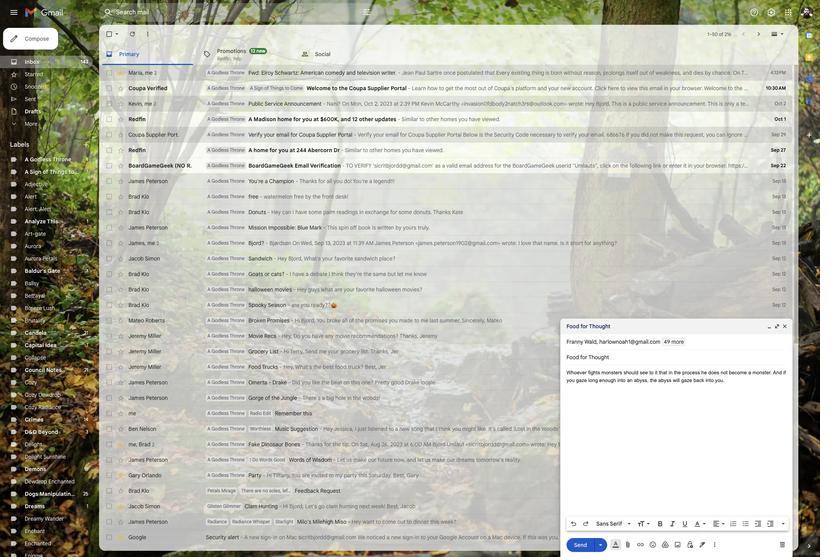 Task type: describe. For each thing, give the bounding box(es) containing it.
throne for a home for you at 244 abercorn dr
[[230, 147, 245, 153]]

of left wisdom
[[306, 457, 311, 464]]

meeting
[[350, 549, 370, 556]]

0 vertical spatial viewed.
[[482, 116, 501, 123]]

in inside whoever fights monsters should see to it that in the process he does not become a monster. and if you gaze long enough into an abyss, the abyss will gaze back into you.
[[669, 370, 673, 376]]

here
[[608, 85, 619, 92]]

of right "gorge"
[[265, 395, 270, 402]]

throne for grocery list
[[230, 349, 245, 354]]

in up pm.
[[415, 534, 420, 541]]

reminder
[[311, 549, 333, 556]]

godless for broken promises
[[212, 318, 229, 323]]

brad,
[[559, 441, 572, 448]]

music suggestion - hey jessica, i just listened to a new song that i think you might like. it's called 'lost in the woods' by the revivalists. give it a listen and let me know what you think! cheers, mike
[[275, 426, 755, 433]]

jacob simon for throne
[[129, 255, 160, 262]]

for down announcement at the left
[[293, 116, 301, 123]]

29 row from the top
[[99, 499, 793, 514]]

like.
[[478, 426, 487, 433]]

22 row from the top
[[99, 390, 793, 406]]

you left did
[[631, 131, 640, 138]]

a godless throne for james peterson
[[208, 457, 245, 463]]

dinner
[[413, 518, 429, 525]]

1 you're from the left
[[249, 178, 264, 185]]

9 row from the top
[[99, 189, 793, 204]]

1 verify from the left
[[249, 131, 263, 138]]

6 row from the top
[[99, 142, 793, 158]]

best
[[323, 364, 334, 371]]

0 horizontal spatial am
[[366, 240, 374, 247]]

1 vertical spatial favorite
[[356, 286, 375, 293]]

no
[[263, 488, 268, 494]]

by left yours
[[396, 224, 402, 231]]

in right readings
[[360, 209, 364, 216]]

1 it, from the left
[[617, 441, 621, 448]]

breeze lush link
[[25, 305, 55, 312]]

1 horizontal spatial you
[[317, 317, 326, 324]]

- left jean
[[398, 69, 401, 76]]

1 google from the left
[[129, 534, 146, 541]]

godless for bjord?
[[212, 240, 229, 246]]

radio
[[250, 410, 262, 416]]

1 into from the left
[[618, 377, 626, 383]]

- right hunting
[[279, 503, 282, 510]]

1 horizontal spatial maria
[[809, 69, 821, 76]]

klo for spooky
[[142, 302, 149, 309]]

maria , me 2
[[129, 69, 157, 76]]

to right want
[[376, 518, 381, 525]]

have up below
[[469, 116, 481, 123]]

0 vertical spatial let
[[398, 271, 404, 278]]

sep for hey, do you have any movie recommendations? thanks, jeremy
[[774, 333, 782, 339]]

the left woods!
[[353, 395, 361, 402]]

1 horizontal spatial out
[[478, 85, 487, 92]]

listen
[[629, 426, 642, 433]]

sep for verify your email for coupa supplier portal below is the security code necessary to verify your email. 686676 if you did not make this request, you can ignore this email. coupa business spen
[[772, 132, 780, 137]]

2 halloween from the left
[[376, 286, 401, 293]]

1 vertical spatial best,
[[393, 472, 406, 479]]

a inside a godless throne mission impossible: blue mark - this spin off book is written by yours truly.
[[208, 225, 211, 230]]

1 horizontal spatial words
[[289, 457, 305, 464]]

book
[[359, 224, 371, 231]]

supplier left port.
[[146, 131, 166, 138]]

a godless throne a madison home for you at $600k, and 12 other updates - similar to other homes you have viewed. ‌ ‌ ‌ ‌ ‌ ‌ ‌ ‌ ‌ ‌ ‌ ‌ ‌ ‌ ‌ ‌ ‌ ‌ ‌ ‌ ‌ ‌ ‌ ‌ ‌ ‌ ‌ ‌ ‌ ‌ ‌ ‌ ‌ ‌ ‌ ‌ ‌ ‌ ‌ ‌ ‌ ‌ ‌ ‌ ‌ ‌ ‌ ‌ ‌ ‌ ‌ ‌ ‌ ‌ ‌ ‌ ‌ ‌ ‌ ‌ ‌ ‌ ‌ ‌ ‌ ‌ ‌ ‌ ‌ ‌ ‌ ‌ ‌ ‌ ‌ ‌ ‌ ‌ ‌ ‌ ‌
[[208, 116, 613, 123]]

jacob up dinner
[[401, 503, 416, 510]]

a inside a godless throne donuts - hey can i have some palm readings in exchange for some donuts. thanks kate
[[208, 209, 211, 215]]

to inside whoever fights monsters should see to it that in the process he does not become a monster. and if you gaze long enough into an abyss, the abyss will gaze back into you.
[[650, 370, 654, 376]]

you,
[[549, 534, 559, 541]]

throne for public service announcement
[[230, 101, 245, 106]]

2 into from the left
[[706, 377, 714, 383]]

send inside button
[[574, 542, 587, 549]]

a godless throne inside labels navigation
[[25, 156, 71, 163]]

necessary
[[530, 131, 556, 138]]

1 13 from the top
[[782, 178, 786, 184]]

peterson for a godless throne mission impossible: blue mark - this spin off book is written by yours truly.
[[146, 224, 168, 231]]

is right the book on the top left
[[372, 224, 376, 231]]

for down verification
[[318, 178, 325, 185]]

miller for grocery
[[148, 348, 161, 355]]

go
[[318, 503, 325, 510]]

bulleted list ‪(⌘⇧8)‬ image
[[742, 520, 750, 528]]

food inside 'dialog'
[[567, 323, 580, 330]]

3 fake from the left
[[681, 441, 693, 448]]

a inside a godless throne omerta - drake - did you like the beat on this one? pretty good drake loosie
[[208, 379, 211, 385]]

1 now from the left
[[639, 441, 649, 448]]

0 vertical spatial home
[[278, 116, 292, 123]]

1 horizontal spatial what
[[684, 426, 696, 433]]

remember this
[[275, 410, 312, 417]]

1 us from the left
[[347, 457, 352, 464]]

a godless throne a home for you at 244 abercorn dr - similar to other homes you have viewed. ‌ ‌ ‌ ‌ ‌ ‌ ‌ ‌ ‌ ‌ ‌ ‌ ‌ ‌ ‌ ‌ ‌ ‌ ‌ ‌ ‌ ‌ ‌ ‌ ‌ ‌ ‌ ‌ ‌ ‌ ‌ ‌ ‌ ‌ ‌ ‌ ‌ ‌ ‌ ‌ ‌ ‌ ‌ ‌ ‌ ‌ ‌ ‌ ‌ ‌ ‌ ‌ ‌ ‌ ‌ ‌ ‌ ‌ ‌ ‌ ‌ ‌ ‌ ‌ ‌ ‌ ‌ ‌ ‌ ‌ ‌ ‌ ‌ ‌ ‌ ‌ ‌ ‌ ‌ ‌ ‌
[[208, 147, 557, 154]]

this left one?
[[351, 379, 360, 386]]

your down they're
[[344, 286, 355, 293]]

a sign of things to come inside labels navigation
[[25, 168, 91, 175]]

jeremy miller for movie
[[129, 333, 161, 340]]

2 13 from the top
[[782, 194, 786, 199]]

2023 right 2,
[[380, 100, 393, 107]]

jacob simon for clam
[[129, 503, 160, 510]]

tip.
[[342, 441, 350, 448]]

noticed
[[367, 534, 385, 541]]

you. inside whoever fights monsters should see to it that in the process he does not become a monster. and if you gaze long enough into an abyss, the abyss will gaze back into you.
[[715, 377, 725, 383]]

once
[[444, 69, 456, 76]]

2 boardgamegeek from the left
[[249, 162, 293, 169]]

italic ‪(⌘i)‬ image
[[669, 520, 677, 528]]

sep 11 for jer
[[774, 349, 786, 354]]

0 vertical spatial cheers,
[[753, 100, 772, 107]]

primary
[[119, 51, 139, 58]]

4 fake from the left
[[700, 441, 711, 448]]

abyss
[[659, 377, 672, 383]]

Subject field
[[567, 354, 787, 361]]

redo ‪(⌘y)‬ image
[[582, 520, 590, 528]]

refresh image
[[129, 30, 136, 38]]

is left only
[[720, 100, 723, 107]]

you left like
[[302, 379, 311, 386]]

any
[[325, 333, 334, 340]]

throne for broken promises
[[230, 318, 245, 323]]

new down come at the bottom of the page
[[391, 534, 401, 541]]

10 row from the top
[[99, 204, 793, 220]]

2 google from the left
[[440, 534, 457, 541]]

did
[[292, 379, 300, 386]]

your down the weakness,
[[670, 85, 681, 92]]

the left 'woods''
[[533, 426, 541, 433]]

thanks, for jeremy
[[400, 333, 419, 340]]

1 horizontal spatial homes
[[441, 116, 457, 123]]

2 horizontal spatial kevin
[[773, 100, 787, 107]]

a inside a godless throne public service announcement - nani? on mon, oct 2, 2023 at 2:39 pm kevin mccarthy <invasion0fdbody2natch3rs@outlook.com> wrote: hey bjord, this is a public service announcement. this is only a test. cheers, kevin
[[208, 101, 211, 106]]

2 gary from the left
[[407, 472, 419, 479]]

brad for goats
[[129, 271, 140, 278]]

aug 28 for james peterson
[[772, 519, 786, 525]]

bjord, down - are you ready??
[[301, 317, 316, 324]]

Message Body text field
[[567, 369, 787, 515]]

a inside a godless throne gorge of the jungle - there's a big hole in the woods!
[[208, 395, 211, 401]]

1 sign- from the left
[[261, 534, 273, 541]]

sep for this spin off book is written by yours truly.
[[773, 225, 781, 230]]

a inside a godless throne party - hi tiffany, you are invited to my party this saturday. best, gary
[[208, 472, 211, 478]]

to down dinner
[[421, 534, 426, 541]]

0 horizontal spatial our
[[341, 549, 349, 556]]

the right address
[[503, 162, 511, 169]]

brad for spooky
[[129, 302, 140, 309]]

a inside a godless throne a madison home for you at $600k, and 12 other updates - similar to other homes you have viewed. ‌ ‌ ‌ ‌ ‌ ‌ ‌ ‌ ‌ ‌ ‌ ‌ ‌ ‌ ‌ ‌ ‌ ‌ ‌ ‌ ‌ ‌ ‌ ‌ ‌ ‌ ‌ ‌ ‌ ‌ ‌ ‌ ‌ ‌ ‌ ‌ ‌ ‌ ‌ ‌ ‌ ‌ ‌ ‌ ‌ ‌ ‌ ‌ ‌ ‌ ‌ ‌ ‌ ‌ ‌ ‌ ‌ ‌ ‌ ‌ ‌ ‌ ‌ ‌ ‌ ‌ ‌ ‌ ‌ ‌ ‌ ‌ ‌ ‌ ‌ ‌ ‌ ‌ ‌ ‌ ‌
[[208, 116, 211, 122]]

petals inside labels navigation
[[43, 255, 57, 262]]

donuts.
[[414, 209, 432, 216]]

hey down bjørdsøn
[[278, 255, 287, 262]]

the up test.
[[735, 85, 743, 92]]

are up 🎃 icon on the left of the page
[[335, 286, 343, 293]]

throne for a madison home for you at $600k, and 12 other updates
[[230, 116, 245, 122]]

sep 12 for place?
[[773, 256, 786, 261]]

1 vertical spatial homes
[[384, 147, 401, 154]]

serif
[[610, 520, 622, 527]]

this right view
[[640, 85, 649, 92]]

jeremy miller for grocery
[[129, 348, 161, 355]]

verify
[[354, 162, 372, 169]]

0 horizontal spatial pm
[[412, 100, 420, 107]]

as
[[800, 85, 807, 92]]

4 sep 12 from the top
[[773, 302, 786, 308]]

it inside whoever fights monsters should see to it that in the process he does not become a monster. and if you gaze long enough into an abyss, the abyss will gaze back into you.
[[655, 370, 658, 376]]

30 row from the top
[[99, 514, 793, 530]]

the left jungle
[[272, 395, 280, 402]]

userid
[[556, 162, 571, 169]]

row containing coupa supplier port.
[[99, 127, 821, 142]]

cozy link
[[25, 379, 37, 386]]

at left 2:00
[[393, 549, 398, 556]]

1 vertical spatial you
[[292, 472, 301, 479]]

a inside 'a godless throne fake dinosaur bones - thanks for the tip. on sat, aug 26, 2023 at 6:00 am bjord umlaut <sicritbjordd@gmail.com> wrote: hey brad, fake, fake it fake it, fake it now fake, fake it fake it, fake it now the narrative of'
[[208, 441, 211, 447]]

tab list inside main content
[[99, 43, 799, 65]]

a godless throne boardgamegeek email verification - to verify 'sicritbjordd@gmail.com' as a valid email address for the boardgamegeek userid "umlauts", click on the following link or enter it in your browser. https://boardgamegeek.com/
[[208, 162, 800, 169]]

the down comedy
[[339, 85, 348, 92]]

sat,
[[360, 441, 370, 448]]

2 it, from the left
[[694, 441, 699, 448]]

weakness,
[[656, 69, 682, 76]]

godless for mission impossible: blue mark
[[212, 225, 229, 230]]

1 gary from the left
[[129, 472, 140, 479]]

other up verify
[[370, 147, 383, 154]]

advanced search options image
[[359, 4, 375, 20]]

0 horizontal spatial maria
[[129, 69, 142, 76]]

and down thing
[[538, 85, 547, 92]]

2 vertical spatial best,
[[387, 503, 400, 510]]

0 vertical spatial aug
[[371, 441, 380, 448]]

wed,
[[301, 240, 313, 247]]

sicritbjordd@gmail.com
[[298, 534, 357, 541]]

to left dinner
[[407, 518, 412, 525]]

radiance whisper
[[232, 519, 270, 525]]

if
[[784, 370, 786, 376]]

1 boardgamegeek from the left
[[129, 162, 173, 169]]

sep for are you ready??
[[773, 302, 781, 308]]

2023 right the 13,
[[333, 240, 345, 247]]

25 row from the top
[[99, 437, 793, 452]]

a godless throne for ben nelson
[[208, 426, 245, 432]]

0 vertical spatial do
[[294, 333, 300, 340]]

the left the tip.
[[333, 441, 341, 448]]

pretty
[[375, 379, 390, 386]]

row containing boardgamegeek (no r.
[[99, 158, 800, 173]]

'lost
[[513, 426, 525, 433]]

come
[[382, 518, 396, 525]]

brad klo for donuts
[[129, 209, 149, 216]]

1 horizontal spatial jer
[[391, 348, 399, 355]]

test.
[[741, 100, 752, 107]]

alert, alert link
[[25, 206, 51, 213]]

the left best
[[314, 364, 322, 371]]

email right "valid"
[[459, 162, 472, 169]]

alert
[[228, 534, 239, 541]]

0 horizontal spatial what
[[321, 286, 333, 293]]

i up "party"
[[250, 457, 251, 463]]

hey left "brad,"
[[548, 441, 557, 448]]

thanks for 26,
[[306, 441, 323, 448]]

sans serif option
[[595, 520, 627, 528]]

coupa verified
[[129, 85, 168, 92]]

11:39
[[353, 240, 365, 247]]

you down announcement at the left
[[302, 116, 312, 123]]

peterson for a godless throne omerta - drake - did you like the beat on this one? pretty good drake loosie
[[146, 379, 168, 386]]

for inside 'dialog'
[[581, 323, 588, 330]]

18 row from the top
[[99, 328, 793, 344]]

brad for free
[[129, 193, 140, 200]]

0 vertical spatial the
[[568, 426, 578, 433]]

kate
[[452, 209, 463, 216]]

0 vertical spatial wrote:
[[569, 100, 584, 107]]

promotions
[[217, 47, 246, 54]]

cozy for cozy dewdrop
[[25, 391, 37, 398]]

was
[[538, 534, 548, 541]]

have down a godless throne sandwich - hey bjord, what's your favorite sandwich place?
[[293, 271, 304, 278]]

attach files image
[[625, 541, 632, 549]]

insert photo image
[[674, 541, 682, 549]]

1 horizontal spatial all
[[342, 317, 348, 324]]

0 vertical spatial can
[[717, 131, 726, 138]]

0 horizontal spatial all
[[327, 178, 332, 185]]

0 horizontal spatial think
[[332, 271, 344, 278]]

a inside a godless throne broken promises - hi bjord, you broke all of the promises you made to me last summer. sincerely, mateo
[[208, 318, 211, 323]]

how
[[428, 85, 438, 92]]

1 vertical spatial viewed.
[[426, 147, 444, 154]]

hunting
[[259, 503, 278, 510]]

harlownoah1@gmail.com
[[600, 338, 661, 345]]

on left wed,
[[293, 240, 300, 247]]

readings
[[337, 209, 358, 216]]

to up only
[[728, 85, 733, 92]]

a inside the a godless throne movie recs - hey, do you have any movie recommendations? thanks, jeremy
[[208, 333, 211, 339]]

0 horizontal spatial portal
[[338, 131, 353, 138]]

james for a godless throne omerta - drake - did you like the beat on this one? pretty good drake loosie
[[129, 379, 145, 386]]

sep 29
[[772, 132, 786, 137]]

that inside whoever fights monsters should see to it that in the process he does not become a monster. and if you gaze long enough into an abyss, the abyss will gaze back into you.
[[659, 370, 668, 376]]

godless for food trucks
[[212, 364, 229, 370]]

hey left "guys"
[[297, 286, 307, 293]]

throne for mission impossible: blue mark
[[230, 225, 245, 230]]

aurora for aurora petals
[[25, 255, 41, 262]]

you left 244
[[279, 147, 288, 154]]

enough
[[600, 377, 616, 383]]

redfin for a madison home for you at $600k, and 12 other updates
[[129, 116, 146, 123]]

0 horizontal spatial favorite
[[335, 255, 353, 262]]

see
[[640, 370, 648, 376]]

things inside row
[[270, 85, 284, 91]]

- right trucks at left
[[280, 364, 282, 371]]

- right donuts
[[268, 209, 270, 216]]

1 vertical spatial browser.
[[706, 162, 727, 169]]

future
[[378, 457, 393, 464]]

for right address
[[495, 162, 502, 169]]

brad klo for goats
[[129, 271, 149, 278]]

throne for party
[[230, 472, 245, 478]]

- right suggestion
[[320, 426, 322, 433]]

0 horizontal spatial if
[[523, 534, 526, 541]]

it's
[[489, 426, 496, 433]]

to up verify
[[363, 147, 368, 154]]

1 horizontal spatial if
[[626, 131, 630, 138]]

2 for jean paul sartre once postulated that every existing thing is born without reason, prolongs itself out of weakness, and dies by chance. on tue, oct 3, 2023 at 4:13 pm maria
[[154, 70, 157, 76]]

2 some from the left
[[399, 209, 412, 216]]

0 horizontal spatial do
[[252, 457, 258, 463]]

throne for you're a champion
[[230, 178, 245, 184]]

this right party
[[359, 472, 368, 479]]

dogs
[[25, 491, 38, 498]]

a godless throne for coupa verified
[[208, 85, 245, 91]]

1 fake, from the left
[[573, 441, 586, 448]]

recommendations?
[[351, 333, 399, 340]]

of left "coupa's" at the right top of the page
[[488, 85, 493, 92]]

- right bjord?
[[266, 240, 268, 247]]

coupa up 244
[[299, 131, 315, 138]]

of inside labels navigation
[[43, 168, 48, 175]]

Search mail text field
[[116, 9, 341, 16]]

more image
[[144, 30, 152, 38]]

- left 'let'
[[333, 457, 336, 464]]

- right cats?
[[286, 271, 289, 278]]

2 verify from the left
[[358, 131, 372, 138]]

enchant for enchant
[[25, 528, 45, 535]]

numbered list ‪(⌘⇧7)‬ image
[[730, 520, 738, 528]]

discard draft ‪(⌘⇧d)‬ image
[[779, 541, 787, 549]]

service
[[649, 100, 667, 107]]

2 horizontal spatial make
[[660, 131, 673, 138]]

0 horizontal spatial can
[[282, 209, 291, 216]]

1 horizontal spatial kevin
[[421, 100, 434, 107]]

2 horizontal spatial portal
[[447, 131, 462, 138]]

8 row from the top
[[99, 173, 793, 189]]

drafts
[[25, 108, 41, 115]]

12 for are you ready??
[[782, 302, 786, 308]]

1 inside row
[[784, 116, 786, 122]]

0 horizontal spatial alert
[[25, 193, 37, 200]]

- are you ready??
[[286, 302, 331, 309]]

godless for a home for you at 244 abercorn dr
[[212, 147, 229, 153]]

1 fake from the left
[[587, 441, 598, 448]]

a inside a godless throne sandwich - hey bjord, what's your favorite sandwich place?
[[208, 256, 211, 261]]

1 vertical spatial thanks
[[433, 209, 451, 216]]

1 halloween from the left
[[249, 286, 273, 293]]

2 horizontal spatial if
[[637, 534, 641, 541]]

23 row from the top
[[99, 406, 793, 421]]

miso
[[335, 518, 347, 525]]

and
[[773, 370, 782, 376]]

godless for fwd: elroy schwartz: american comedy and television writer.
[[212, 70, 229, 76]]

oct up sep 29
[[775, 116, 783, 122]]

0 horizontal spatial know
[[414, 271, 427, 278]]

coupa down kevin , me 2
[[129, 131, 145, 138]]

1 vertical spatial let
[[654, 426, 660, 433]]

email down 'updates'
[[386, 131, 399, 138]]

- right alert
[[241, 534, 243, 541]]

6 klo from the top
[[142, 488, 149, 494]]

1 horizontal spatial make
[[432, 457, 446, 464]]

jack peters
[[129, 549, 157, 556]]

- left learn
[[408, 85, 411, 92]]

0 horizontal spatial kevin
[[129, 100, 142, 107]]

godless for sandwich
[[212, 256, 229, 261]]

and right $600k, at left
[[341, 116, 351, 123]]

recs
[[265, 333, 276, 340]]

4 11 from the top
[[783, 364, 786, 370]]

28 for james peterson
[[781, 519, 786, 525]]

sep 11 for you
[[774, 318, 786, 323]]

2 drake from the left
[[405, 379, 420, 386]]

2 mac from the left
[[492, 534, 503, 541]]

watermelon
[[264, 193, 293, 200]]

coupa down tue,
[[744, 85, 760, 92]]

sep 13 for donuts.
[[773, 209, 786, 215]]

a inside whoever fights monsters should see to it that in the process he does not become a monster. and if you gaze long enough into an abyss, the abyss will gaze back into you.
[[749, 370, 752, 376]]

- up a godless throne a home for you at 244 abercorn dr - similar to other homes you have viewed. ‌ ‌ ‌ ‌ ‌ ‌ ‌ ‌ ‌ ‌ ‌ ‌ ‌ ‌ ‌ ‌ ‌ ‌ ‌ ‌ ‌ ‌ ‌ ‌ ‌ ‌ ‌ ‌ ‌ ‌ ‌ ‌ ‌ ‌ ‌ ‌ ‌ ‌ ‌ ‌ ‌ ‌ ‌ ‌ ‌ ‌ ‌ ‌ ‌ ‌ ‌ ‌ ‌ ‌ ‌ ‌ ‌ ‌ ‌ ‌ ‌ ‌ ‌ ‌ ‌ ‌ ‌ ‌ ‌ ‌ ‌ ‌ ‌ ‌ ‌ ‌ ‌ ‌ ‌ ‌ ‌
[[354, 131, 356, 138]]

2 vertical spatial let
[[418, 457, 424, 464]]

dogs manipulating time link
[[25, 491, 88, 498]]

12 for i have a debate i think they're the same but let me know
[[782, 271, 786, 277]]

you left think!
[[698, 426, 707, 433]]

sign inside labels navigation
[[30, 168, 41, 175]]

labels navigation
[[0, 25, 99, 557]]

1 some from the left
[[309, 209, 322, 216]]

song
[[411, 426, 423, 433]]

sep 12 for favorite
[[773, 287, 786, 292]]

klo for donuts
[[142, 209, 149, 216]]

- right jungle
[[299, 395, 301, 402]]

1 vertical spatial enchanted
[[25, 540, 51, 547]]

3 fake from the left
[[665, 441, 675, 448]]

for right short
[[585, 240, 592, 247]]

bjord, down wed,
[[289, 255, 303, 262]]

a godless throne fake dinosaur bones - thanks for the tip. on sat, aug 26, 2023 at 6:00 am bjord umlaut <sicritbjordd@gmail.com> wrote: hey brad, fake, fake it fake it, fake it now fake, fake it fake it, fake it now the narrative of
[[208, 441, 767, 448]]

cozy for cozy "link"
[[25, 379, 37, 386]]

dreamy wander
[[25, 515, 64, 522]]

of down elroy
[[265, 85, 269, 91]]

13 row from the top
[[99, 251, 793, 266]]

throne for movie recs
[[230, 333, 245, 339]]

email down service
[[276, 131, 290, 138]]

does
[[709, 370, 720, 376]]

0 vertical spatial or
[[663, 162, 668, 169]]

1 cell from the top
[[765, 410, 793, 417]]

thought
[[589, 323, 611, 330]]

godless for donuts
[[212, 209, 229, 215]]

main menu image
[[9, 8, 19, 17]]

4 row from the top
[[99, 112, 793, 127]]

- left nani?
[[323, 100, 326, 107]]

close image
[[782, 323, 788, 330]]

1 free from the left
[[249, 193, 259, 200]]

row containing mateo roberts
[[99, 313, 793, 328]]

, for fwd: elroy schwartz: american comedy and television writer.
[[142, 69, 144, 76]]

0 vertical spatial security
[[494, 131, 515, 138]]

1 jack from the left
[[129, 549, 140, 556]]

to right the made
[[414, 317, 419, 324]]

row containing ben nelson
[[99, 421, 793, 437]]

peterson for milo's milehigh miso - hey want to come out to dinner this week?
[[146, 518, 168, 525]]

1 horizontal spatial similar
[[402, 116, 418, 123]]

godless for omerta - drake
[[212, 379, 229, 385]]

15 row from the top
[[99, 282, 793, 297]]

you left the do!
[[334, 178, 343, 185]]

request,
[[685, 131, 705, 138]]

platform
[[516, 85, 537, 92]]

food inside row
[[249, 364, 261, 371]]

new inside promotions, 12 new messages, tab
[[257, 48, 266, 54]]

1 vertical spatial am
[[423, 441, 431, 448]]

2 now from the left
[[717, 441, 727, 448]]

abercorn
[[308, 147, 332, 154]]

betrayal link
[[25, 292, 45, 299]]

2 jack from the left
[[516, 549, 527, 556]]

2 free from the left
[[294, 193, 304, 200]]

sep for similar to other homes you have viewed. ‌ ‌ ‌ ‌ ‌ ‌ ‌ ‌ ‌ ‌ ‌ ‌ ‌ ‌ ‌ ‌ ‌ ‌ ‌ ‌ ‌ ‌ ‌ ‌ ‌ ‌ ‌ ‌ ‌ ‌ ‌ ‌ ‌ ‌ ‌ ‌ ‌ ‌ ‌ ‌ ‌ ‌ ‌ ‌ ‌ ‌ ‌ ‌ ‌ ‌ ‌ ‌ ‌ ‌ ‌ ‌ ‌ ‌ ‌ ‌ ‌ ‌ ‌ ‌ ‌ ‌ ‌ ‌ ‌ ‌ ‌ ‌ ‌ ‌ ‌ ‌ ‌ ‌ ‌ ‌ ‌
[[771, 147, 780, 153]]

james peterson for milo's milehigh miso - hey want to come out to dinner this week?
[[129, 518, 168, 525]]

jeremy miller for food
[[129, 364, 161, 371]]

delight for delight link
[[25, 441, 42, 448]]

announcement
[[284, 100, 322, 107]]

1 horizontal spatial portal
[[391, 85, 407, 92]]

oct left 3,
[[753, 69, 762, 76]]

12 inside tab
[[251, 48, 255, 54]]

- right "miso" in the bottom of the page
[[348, 518, 351, 525]]

1 vertical spatial or
[[265, 271, 270, 278]]

1 welcome from the left
[[307, 85, 331, 92]]

radiance inside labels navigation
[[38, 404, 61, 411]]

🎃 image
[[331, 302, 337, 309]]

champion
[[269, 178, 294, 185]]

0 horizontal spatial security
[[206, 534, 226, 541]]

to right listened
[[389, 426, 394, 433]]

- right movies
[[293, 286, 296, 293]]

candela
[[25, 330, 47, 336]]

7
[[86, 108, 88, 114]]

oct up oct 1
[[775, 101, 783, 106]]

, for public service announcement
[[142, 100, 143, 107]]

underline ‪(⌘u)‬ image
[[682, 520, 689, 528]]

1 vertical spatial dewdrop
[[25, 478, 47, 485]]

miller for food
[[148, 364, 161, 371]]

godless for public service announcement
[[212, 101, 229, 106]]

0 horizontal spatial words
[[259, 457, 273, 463]]

sandwich
[[249, 255, 272, 262]]

of right 50
[[719, 31, 724, 37]]

13 for <james.peterson1902@gmail.com>
[[782, 240, 786, 246]]

28 for google
[[781, 534, 786, 540]]

throne for gorge of the jungle
[[230, 395, 245, 401]]

for right exchange
[[390, 209, 397, 216]]

11 for you
[[783, 318, 786, 323]]

a inside a godless throne verify your email for coupa supplier portal - verify your email for coupa supplier portal below is the security code necessary to verify your email. 686676 if you did not make this request, you can ignore this email. coupa business spen
[[208, 132, 211, 137]]

by down a godless throne you're a champion - thanks for all you do! you're a legend!!!
[[305, 193, 311, 200]]

aug for james peterson
[[772, 519, 780, 525]]

14 row from the top
[[99, 266, 793, 282]]

for up wisdom
[[324, 441, 331, 448]]

this right ignore
[[744, 131, 753, 138]]

thanks for legend!!!
[[300, 178, 317, 185]]

- right recs on the left bottom
[[278, 333, 280, 340]]

0 vertical spatial best,
[[365, 364, 378, 371]]

1 vertical spatial home
[[254, 147, 268, 154]]

you up the a godless throne grocery list - hi terry, send me your grocery list. thanks, jer
[[302, 333, 311, 340]]

labels heading
[[10, 141, 82, 149]]

throne for boardgamegeek email verification
[[230, 163, 245, 168]]

and right 'listen'
[[643, 426, 652, 433]]

sep for hi terry, send me your grocery list. thanks, jer
[[774, 349, 782, 354]]

a inside a godless throne halloween movies - hey guys what are your favorite halloween movies?
[[208, 287, 211, 292]]

1 gaze from the left
[[576, 377, 587, 383]]

aurora petals link
[[25, 255, 57, 262]]

2023 right 26,
[[390, 441, 403, 448]]

delight sunshine link
[[25, 453, 66, 460]]

throne for verify your email for coupa supplier portal
[[230, 132, 245, 137]]

television
[[357, 69, 380, 76]]

promotions, 12 new messages, tab
[[197, 43, 295, 65]]

undo ‪(⌘z)‬ image
[[570, 520, 578, 528]]

the left 'front'
[[313, 193, 321, 200]]

2 fake from the left
[[604, 441, 615, 448]]

abyss,
[[634, 377, 649, 383]]

2 for bjørdsøn on wed, sep 13, 2023 at 11:39 am james peterson <james.peterson1902@gmail.com> wrote: i love that name. is it short for anything?
[[157, 240, 159, 246]]

capital idea
[[25, 342, 57, 349]]

0 vertical spatial enchanted
[[48, 478, 75, 485]]



Task type: vqa. For each thing, say whether or not it's contained in the screenshot.


Task type: locate. For each thing, give the bounding box(es) containing it.
sep for watermelon free by the front desk!
[[773, 194, 781, 199]]

2 welcome from the left
[[704, 85, 727, 92]]

1 vertical spatial thanks,
[[371, 348, 390, 355]]

1 horizontal spatial the
[[728, 441, 737, 448]]

bjord,
[[596, 100, 611, 107], [289, 255, 303, 262], [301, 317, 316, 324], [290, 503, 304, 510]]

enter
[[670, 162, 683, 169]]

godless for halloween movies
[[212, 287, 229, 292]]

sep 27
[[771, 147, 786, 153]]

0 horizontal spatial homes
[[384, 147, 401, 154]]

enchant inside labels navigation
[[25, 528, 45, 535]]

- right 'updates'
[[398, 116, 400, 123]]

4 sep 11 from the top
[[774, 364, 786, 370]]

other down mccarthy
[[426, 116, 440, 123]]

2 horizontal spatial out
[[640, 69, 648, 76]]

toggle split pane mode image
[[771, 30, 779, 38]]

brad klo for free
[[129, 193, 149, 200]]

1 vertical spatial food
[[249, 364, 261, 371]]

godless inside a godless throne gorge of the jungle - there's a big hole in the woods!
[[212, 395, 229, 401]]

4 brad klo from the top
[[129, 286, 149, 293]]

1 for analyze this
[[87, 218, 88, 224]]

throne for fake dinosaur bones
[[230, 441, 245, 447]]

1 vertical spatial 21
[[84, 367, 88, 373]]

tab list containing promotions
[[99, 43, 799, 65]]

2:00
[[400, 549, 411, 556]]

2 fake from the left
[[623, 441, 633, 448]]

your right verify
[[579, 131, 590, 138]]

20 row from the top
[[99, 359, 793, 375]]

franny wald , harlownoah1@gmail.com 49 more
[[567, 338, 684, 345]]

- left to in the top left of the page
[[342, 162, 345, 169]]

of right broke
[[349, 317, 354, 324]]

godless inside a godless throne sandwich - hey bjord, what's your favorite sandwich place?
[[212, 256, 229, 261]]

what's for hey,
[[295, 364, 312, 371]]

godless for free
[[212, 194, 229, 199]]

row containing jack peters
[[99, 545, 793, 557]]

godless inside a godless throne fwd: elroy schwartz: american comedy and television writer. - jean paul sartre once postulated that every existing thing is born without reason, prolongs itself out of weakness, and dies by chance. on tue, oct 3, 2023 at 4:13 pm maria
[[212, 70, 229, 76]]

1 mac from the left
[[287, 534, 297, 541]]

sep for thanks for all you do! you're a legend!!!
[[773, 178, 781, 184]]

did
[[641, 131, 649, 138]]

sign up adjective
[[30, 168, 41, 175]]

1 horizontal spatial it,
[[694, 441, 699, 448]]

1 aurora from the top
[[25, 243, 41, 250]]

of down 'a godless throne' link in the top of the page
[[43, 168, 48, 175]]

they're
[[345, 271, 362, 278]]

think up bjord
[[439, 426, 451, 433]]

snoozed
[[25, 83, 46, 90]]

3 james peterson from the top
[[129, 379, 168, 386]]

godless inside a godless throne free - watermelon free by the front desk!
[[212, 194, 229, 199]]

1 11 from the top
[[783, 318, 786, 323]]

4 sep 13 from the top
[[773, 225, 786, 230]]

favorite down they're
[[356, 286, 375, 293]]

1 horizontal spatial alert
[[39, 206, 51, 213]]

anything?
[[593, 240, 617, 247]]

anything.
[[613, 534, 636, 541]]

coupa up sep 27
[[770, 131, 787, 138]]

1 vertical spatial 28
[[781, 534, 786, 540]]

0 vertical spatial what
[[321, 286, 333, 293]]

a godless throne link
[[25, 156, 71, 163]]

row containing maria
[[99, 65, 821, 81]]

5 brad klo from the top
[[129, 302, 149, 309]]

0 horizontal spatial boardgamegeek
[[129, 162, 173, 169]]

0 horizontal spatial browser.
[[682, 85, 703, 92]]

row
[[99, 65, 821, 81], [99, 81, 821, 96], [99, 96, 793, 112], [99, 112, 793, 127], [99, 127, 821, 142], [99, 142, 793, 158], [99, 158, 800, 173], [99, 173, 793, 189], [99, 189, 793, 204], [99, 204, 793, 220], [99, 220, 793, 235], [99, 235, 793, 251], [99, 251, 793, 266], [99, 266, 793, 282], [99, 282, 793, 297], [99, 297, 793, 313], [99, 313, 793, 328], [99, 328, 793, 344], [99, 344, 793, 359], [99, 359, 793, 375], [99, 375, 793, 390], [99, 390, 793, 406], [99, 406, 793, 421], [99, 421, 793, 437], [99, 437, 793, 452], [99, 452, 793, 468], [99, 468, 793, 483], [99, 483, 793, 499], [99, 499, 793, 514], [99, 514, 793, 530], [99, 530, 793, 545], [99, 545, 793, 557]]

boardgamegeek left "(no"
[[129, 162, 173, 169]]

2 you're from the left
[[353, 178, 368, 185]]

row containing gary orlando
[[99, 468, 793, 483]]

that up abyss at bottom right
[[659, 370, 668, 376]]

sep 11
[[774, 318, 786, 323], [774, 333, 786, 339], [774, 349, 786, 354], [774, 364, 786, 370]]

2 inside me , brad 2
[[152, 442, 155, 447]]

sep 12 for i
[[773, 271, 786, 277]]

hi up "starlight"
[[283, 503, 288, 510]]

2 email. from the left
[[755, 131, 769, 138]]

1 for a sign of things to come
[[87, 169, 88, 175]]

tab list
[[799, 25, 821, 529], [99, 43, 799, 65]]

3 brad klo from the top
[[129, 271, 149, 278]]

drafts link
[[25, 108, 41, 115]]

godless for spooky season
[[212, 302, 229, 308]]

this left spin
[[327, 224, 337, 231]]

2 sep 13 from the top
[[773, 194, 786, 199]]

existing
[[511, 69, 531, 76]]

indent more ‪(⌘])‬ image
[[767, 520, 775, 528]]

not inside whoever fights monsters should see to it that in the process he does not become a monster. and if you gaze long enough into an abyss, the abyss will gaze back into you.
[[721, 370, 728, 376]]

godless inside a godless throne verify your email for coupa supplier portal - verify your email for coupa supplier portal below is the security code necessary to verify your email. 686676 if you did not make this request, you can ignore this email. coupa business spen
[[212, 132, 229, 137]]

gmail image
[[25, 5, 67, 20]]

godless for goats or cats?
[[212, 271, 229, 277]]

1 james peterson from the top
[[129, 178, 168, 185]]

this left week?
[[431, 518, 440, 525]]

13,
[[326, 240, 332, 247]]

hey down a godless throne free - watermelon free by the front desk!
[[271, 209, 281, 216]]

sep for to verify 'sicritbjordd@gmail.com' as a valid email address for the boardgamegeek userid "umlauts", click on the following link or enter it in your browser. https://boardgamegeek.com/
[[771, 163, 780, 168]]

thing
[[532, 69, 544, 76]]

a inside a godless throne bjord? - bjørdsøn on wed, sep 13, 2023 at 11:39 am james peterson <james.peterson1902@gmail.com> wrote: i love that name. is it short for anything?
[[208, 240, 211, 246]]

supplier down a godless throne a madison home for you at $600k, and 12 other updates - similar to other homes you have viewed. ‌ ‌ ‌ ‌ ‌ ‌ ‌ ‌ ‌ ‌ ‌ ‌ ‌ ‌ ‌ ‌ ‌ ‌ ‌ ‌ ‌ ‌ ‌ ‌ ‌ ‌ ‌ ‌ ‌ ‌ ‌ ‌ ‌ ‌ ‌ ‌ ‌ ‌ ‌ ‌ ‌ ‌ ‌ ‌ ‌ ‌ ‌ ‌ ‌ ‌ ‌ ‌ ‌ ‌ ‌ ‌ ‌ ‌ ‌ ‌ ‌ ‌ ‌ ‌ ‌ ‌ ‌ ‌ ‌ ‌ ‌ ‌ ‌ ‌ ‌ ‌ ‌ ‌ ‌ ‌ ‌
[[426, 131, 446, 138]]

godless for gorge of the jungle
[[212, 395, 229, 401]]

mateo left roberts
[[129, 317, 144, 324]]

2 sign- from the left
[[403, 534, 415, 541]]

link
[[653, 162, 662, 169]]

our
[[368, 457, 377, 464], [447, 457, 455, 464], [341, 549, 349, 556]]

am right 11:39
[[366, 240, 374, 247]]

1 simon from the top
[[145, 255, 160, 262]]

1 vertical spatial similar
[[345, 147, 362, 154]]

sep 13 for truly.
[[773, 225, 786, 230]]

cell
[[765, 410, 793, 417], [765, 425, 793, 433], [765, 503, 793, 510]]

let right 'listen'
[[654, 426, 660, 433]]

- left did
[[288, 379, 291, 386]]

godless inside the a godless throne spooky season
[[212, 302, 229, 308]]

godless inside a godless throne you're a champion - thanks for all you do! you're a legend!!!
[[212, 178, 229, 184]]

dewdrop up cozy radiance link
[[38, 391, 61, 398]]

public
[[633, 100, 648, 107]]

gary left orlando
[[129, 472, 140, 479]]

adjective
[[25, 181, 48, 188]]

think left they're
[[332, 271, 344, 278]]

google up jack peters
[[129, 534, 146, 541]]

1 vertical spatial jeremy miller
[[129, 348, 161, 355]]

gary orlando
[[129, 472, 162, 479]]

1 horizontal spatial wrote:
[[531, 441, 546, 448]]

jeremy for hi terry, send me your grocery list. thanks, jer
[[129, 348, 147, 355]]

gary
[[129, 472, 140, 479], [407, 472, 419, 479]]

a inside a godless throne fwd: elroy schwartz: american comedy and television writer. - jean paul sartre once postulated that every existing thing is born without reason, prolongs itself out of weakness, and dies by chance. on tue, oct 3, 2023 at 4:13 pm maria
[[208, 70, 211, 76]]

a godless throne donuts - hey can i have some palm readings in exchange for some donuts. thanks kate
[[208, 209, 463, 216]]

to inside labels navigation
[[69, 168, 74, 175]]

support image
[[750, 8, 759, 17]]

1 for capital idea
[[87, 342, 88, 348]]

1 horizontal spatial petals
[[208, 488, 220, 494]]

2 inside james , me 2
[[157, 240, 159, 246]]

godless for a madison home for you at $600k, and 12 other updates
[[212, 116, 229, 122]]

you. inside row
[[481, 549, 491, 556]]

0 horizontal spatial into
[[618, 377, 626, 383]]

26 row from the top
[[99, 452, 793, 468]]

1 row from the top
[[99, 65, 821, 81]]

sep for hey, what's the best food truck? best, jer
[[774, 364, 782, 370]]

james for a godless throne you're a champion - thanks for all you do! you're a legend!!!
[[129, 178, 145, 185]]

i do words good
[[250, 457, 285, 463]]

1 horizontal spatial into
[[706, 377, 714, 383]]

to left get
[[439, 85, 444, 92]]

2 vertical spatial cozy
[[25, 404, 37, 411]]

to down learn
[[420, 116, 425, 123]]

hey down account.
[[586, 100, 595, 107]]

2 mateo from the left
[[487, 317, 503, 324]]

0 vertical spatial cozy
[[25, 379, 37, 386]]

1 vertical spatial hey,
[[284, 364, 294, 371]]

a inside a godless throne goats or cats? - i have a debate i think they're the same but let me know
[[208, 271, 211, 277]]

jer down recommendations?
[[391, 348, 399, 355]]

main content
[[99, 25, 821, 557]]

name.
[[544, 240, 559, 247]]

sep 11 up and
[[774, 349, 786, 354]]

cell for glisten glimmer clam hunting - hi bjord, let's go clam hunting next week! best, jacob
[[765, 503, 793, 510]]

james peterson for words of wisdom - let us make our future now, and let us make our dreams tomorrow's reality.
[[129, 457, 168, 464]]

5 klo from the top
[[142, 302, 149, 309]]

become
[[729, 370, 747, 376]]

1 vertical spatial not
[[721, 370, 728, 376]]

this inside labels navigation
[[47, 218, 58, 225]]

dogs manipulating time
[[25, 491, 88, 498]]

throne inside 'a godless throne fake dinosaur bones - thanks for the tip. on sat, aug 26, 2023 at 6:00 am bjord umlaut <sicritbjordd@gmail.com> wrote: hey brad, fake, fake it fake it, fake it now fake, fake it fake it, fake it now the narrative of'
[[230, 441, 245, 447]]

miller for movie
[[148, 333, 161, 340]]

make right did
[[660, 131, 673, 138]]

help
[[665, 534, 676, 541]]

0 horizontal spatial you.
[[481, 549, 491, 556]]

5 row from the top
[[99, 127, 821, 142]]

enchant inside enchant meeting - hi guys, just a friendly reminder of our meeting tuesday at 2:00 pm. look forward to seeing you. regards, jack
[[208, 550, 225, 556]]

1 vertical spatial all
[[342, 317, 348, 324]]

grocery
[[249, 348, 268, 355]]

jacob simon down gary orlando
[[129, 503, 160, 510]]

0 vertical spatial what's
[[304, 255, 321, 262]]

1 horizontal spatial gary
[[407, 472, 419, 479]]

3 miller from the top
[[148, 364, 161, 371]]

more
[[25, 120, 37, 127]]

come inside labels navigation
[[75, 168, 91, 175]]

row containing kevin
[[99, 96, 793, 112]]

1 email. from the left
[[591, 131, 606, 138]]

now,
[[394, 457, 406, 464]]

primary tab
[[99, 43, 196, 65]]

enchant for enchant meeting - hi guys, just a friendly reminder of our meeting tuesday at 2:00 pm. look forward to seeing you. regards, jack
[[208, 550, 225, 556]]

the left promises
[[356, 317, 364, 324]]

21 for council notes
[[84, 367, 88, 373]]

sat, aug 26, 2023, 1:01 pm element
[[772, 549, 786, 557]]

0 vertical spatial similar
[[402, 116, 418, 123]]

thanks, for jer
[[371, 348, 390, 355]]

you right you,
[[561, 534, 570, 541]]

aurora petals
[[25, 255, 57, 262]]

formatting options toolbar
[[567, 517, 789, 531]]

long
[[589, 377, 598, 383]]

come inside row
[[291, 85, 303, 91]]

2 jacob simon from the top
[[129, 503, 160, 510]]

chance.
[[713, 69, 732, 76]]

cell for music suggestion - hey jessica, i just listened to a new song that i think you might like. it's called 'lost in the woods' by the revivalists. give it a listen and let me know what you think! cheers, mike
[[765, 425, 793, 433]]

1 vertical spatial delight
[[25, 453, 42, 460]]

None checkbox
[[105, 30, 113, 38], [105, 69, 113, 77], [105, 100, 113, 108], [105, 131, 113, 139], [105, 162, 113, 170], [105, 224, 113, 232], [105, 255, 113, 263], [105, 286, 113, 294], [105, 317, 113, 324], [105, 332, 113, 340], [105, 363, 113, 371], [105, 394, 113, 402], [105, 410, 113, 417], [105, 425, 113, 433], [105, 456, 113, 464], [105, 549, 113, 557], [105, 30, 113, 38], [105, 69, 113, 77], [105, 100, 113, 108], [105, 131, 113, 139], [105, 162, 113, 170], [105, 224, 113, 232], [105, 255, 113, 263], [105, 286, 113, 294], [105, 317, 113, 324], [105, 332, 113, 340], [105, 363, 113, 371], [105, 394, 113, 402], [105, 410, 113, 417], [105, 425, 113, 433], [105, 456, 113, 464], [105, 549, 113, 557]]

2 inside maria , me 2
[[154, 70, 157, 76]]

godless for fake dinosaur bones
[[212, 441, 229, 447]]

a godless throne fwd: elroy schwartz: american comedy and television writer. - jean paul sartre once postulated that every existing thing is born without reason, prolongs itself out of weakness, and dies by chance. on tue, oct 3, 2023 at 4:13 pm maria
[[208, 69, 821, 76]]

coupa down a godless throne a madison home for you at $600k, and 12 other updates - similar to other homes you have viewed. ‌ ‌ ‌ ‌ ‌ ‌ ‌ ‌ ‌ ‌ ‌ ‌ ‌ ‌ ‌ ‌ ‌ ‌ ‌ ‌ ‌ ‌ ‌ ‌ ‌ ‌ ‌ ‌ ‌ ‌ ‌ ‌ ‌ ‌ ‌ ‌ ‌ ‌ ‌ ‌ ‌ ‌ ‌ ‌ ‌ ‌ ‌ ‌ ‌ ‌ ‌ ‌ ‌ ‌ ‌ ‌ ‌ ‌ ‌ ‌ ‌ ‌ ‌ ‌ ‌ ‌ ‌ ‌ ‌ ‌ ‌ ‌ ‌ ‌ ‌ ‌ ‌ ‌ ‌ ‌ ‌
[[408, 131, 425, 138]]

- right sandwich
[[274, 255, 276, 262]]

0 horizontal spatial out
[[397, 518, 406, 525]]

throne for fwd: elroy schwartz: american comedy and television writer.
[[230, 70, 245, 76]]

jeremy for hey, what's the best food truck? best, jer
[[129, 364, 147, 371]]

1 drake from the left
[[273, 379, 287, 386]]

row containing coupa verified
[[99, 81, 821, 96]]

i
[[293, 209, 294, 216], [519, 240, 520, 247], [290, 271, 291, 278], [329, 271, 330, 278], [355, 426, 357, 433], [436, 426, 437, 433], [250, 457, 251, 463]]

drake
[[273, 379, 287, 386], [405, 379, 420, 386]]

2 brad klo from the top
[[129, 209, 149, 216]]

6 james peterson from the top
[[129, 518, 168, 525]]

party
[[249, 472, 262, 479]]

wisdom
[[312, 457, 332, 464]]

0 horizontal spatial similar
[[345, 147, 362, 154]]

throne inside a godless throne public service announcement - nani? on mon, oct 2, 2023 at 2:39 pm kevin mccarthy <invasion0fdbody2natch3rs@outlook.com> wrote: hey bjord, this is a public service announcement. this is only a test. cheers, kevin
[[230, 101, 245, 106]]

row containing google
[[99, 530, 793, 545]]

godless inside a godless throne mission impossible: blue mark - this spin off book is written by yours truly.
[[212, 225, 229, 230]]

1 vertical spatial you.
[[481, 549, 491, 556]]

dinosaur
[[262, 441, 284, 448]]

throne for food trucks
[[230, 364, 245, 370]]

godless for verify your email for coupa supplier portal
[[212, 132, 229, 137]]

1 vertical spatial aurora
[[25, 255, 41, 262]]

made
[[399, 317, 413, 324]]

godless inside the a godless throne grocery list - hi terry, send me your grocery list. thanks, jer
[[212, 349, 229, 354]]

radiance for radiance whisper
[[232, 519, 252, 525]]

sep for hey guys what are your favorite halloween movies?
[[773, 287, 781, 292]]

12 for hey bjord, what's your favorite sandwich place?
[[782, 256, 786, 261]]

at left $600k, at left
[[314, 116, 319, 123]]

throne for omerta - drake
[[230, 379, 245, 385]]

2 horizontal spatial radiance
[[232, 519, 252, 525]]

2 sep 12 from the top
[[773, 271, 786, 277]]

11 right and
[[783, 364, 786, 370]]

insert emoji ‪(⌘⇧2)‬ image
[[649, 541, 657, 549]]

12 row from the top
[[99, 235, 793, 251]]

0 horizontal spatial you
[[292, 472, 301, 479]]

0 horizontal spatial wrote:
[[502, 240, 517, 247]]

throne inside a godless throne donuts - hey can i have some palm readings in exchange for some donuts. thanks kate
[[230, 209, 245, 215]]

council notes
[[25, 367, 62, 374]]

sep for bjørdsøn on wed, sep 13, 2023 at 11:39 am james peterson <james.peterson1902@gmail.com> wrote: i love that name. is it short for anything?
[[773, 240, 781, 246]]

a sign of things to come inside row
[[250, 85, 303, 91]]

this down the here
[[612, 100, 622, 107]]

0 horizontal spatial sign-
[[261, 534, 273, 541]]

kevin up oct 1
[[773, 100, 787, 107]]

1 vertical spatial the
[[728, 441, 737, 448]]

row containing james
[[99, 235, 793, 251]]

godless inside 'a godless throne fake dinosaur bones - thanks for the tip. on sat, aug 26, 2023 at 6:00 am bjord umlaut <sicritbjordd@gmail.com> wrote: hey brad, fake, fake it fake it, fake it now fake, fake it fake it, fake it now the narrative of'
[[212, 441, 229, 447]]

can
[[717, 131, 726, 138], [282, 209, 291, 216]]

donuts
[[249, 209, 266, 216]]

1 jeremy miller from the top
[[129, 333, 161, 340]]

1 delight from the top
[[25, 441, 42, 448]]

dreams link
[[25, 503, 45, 510]]

new left account.
[[561, 85, 571, 92]]

1 miller from the top
[[148, 333, 161, 340]]

17 row from the top
[[99, 313, 793, 328]]

godless inside a godless throne party - hi tiffany, you are invited to my party this saturday. best, gary
[[212, 472, 229, 478]]

3 13 from the top
[[782, 209, 786, 215]]

- right meeting
[[250, 549, 253, 556]]

None search field
[[99, 3, 378, 22]]

yours
[[403, 224, 417, 231]]

security
[[494, 131, 515, 138], [206, 534, 226, 541]]

home down service
[[278, 116, 292, 123]]

3 cell from the top
[[765, 503, 793, 510]]

betrayal
[[25, 292, 45, 299]]

godless inside a godless throne a home for you at 244 abercorn dr - similar to other homes you have viewed. ‌ ‌ ‌ ‌ ‌ ‌ ‌ ‌ ‌ ‌ ‌ ‌ ‌ ‌ ‌ ‌ ‌ ‌ ‌ ‌ ‌ ‌ ‌ ‌ ‌ ‌ ‌ ‌ ‌ ‌ ‌ ‌ ‌ ‌ ‌ ‌ ‌ ‌ ‌ ‌ ‌ ‌ ‌ ‌ ‌ ‌ ‌ ‌ ‌ ‌ ‌ ‌ ‌ ‌ ‌ ‌ ‌ ‌ ‌ ‌ ‌ ‌ ‌ ‌ ‌ ‌ ‌ ‌ ‌ ‌ ‌ ‌ ‌ ‌ ‌ ‌ ‌ ‌ ‌ ‌ ‌
[[212, 147, 229, 153]]

godless inside a godless throne boardgamegeek email verification - to verify 'sicritbjordd@gmail.com' as a valid email address for the boardgamegeek userid "umlauts", click on the following link or enter it in your browser. https://boardgamegeek.com/
[[212, 163, 229, 168]]

throne inside labels navigation
[[52, 156, 71, 163]]

11 row from the top
[[99, 220, 793, 235]]

a inside a godless throne a home for you at 244 abercorn dr - similar to other homes you have viewed. ‌ ‌ ‌ ‌ ‌ ‌ ‌ ‌ ‌ ‌ ‌ ‌ ‌ ‌ ‌ ‌ ‌ ‌ ‌ ‌ ‌ ‌ ‌ ‌ ‌ ‌ ‌ ‌ ‌ ‌ ‌ ‌ ‌ ‌ ‌ ‌ ‌ ‌ ‌ ‌ ‌ ‌ ‌ ‌ ‌ ‌ ‌ ‌ ‌ ‌ ‌ ‌ ‌ ‌ ‌ ‌ ‌ ‌ ‌ ‌ ‌ ‌ ‌ ‌ ‌ ‌ ‌ ‌ ‌ ‌ ‌ ‌ ‌ ‌ ‌ ‌ ‌ ‌ ‌ ‌ ‌
[[208, 147, 211, 153]]

i left just
[[355, 426, 357, 433]]

2 cell from the top
[[765, 425, 793, 433]]

1 sep 13 from the top
[[773, 178, 786, 184]]

3 sep 11 from the top
[[774, 349, 786, 354]]

0 vertical spatial 21
[[84, 330, 88, 336]]

petals up gate
[[43, 255, 57, 262]]

if right 686676
[[626, 131, 630, 138]]

0 horizontal spatial cheers,
[[723, 426, 742, 433]]

is right below
[[480, 131, 483, 138]]

2 us from the left
[[425, 457, 431, 464]]

2 11 from the top
[[783, 333, 786, 339]]

2 gaze from the left
[[682, 377, 693, 383]]

1 vertical spatial cheers,
[[723, 426, 742, 433]]

what's
[[304, 255, 321, 262], [295, 364, 312, 371]]

2 fake, from the left
[[651, 441, 664, 448]]

other
[[359, 116, 374, 123], [426, 116, 440, 123], [370, 147, 383, 154]]

2 horizontal spatial our
[[447, 457, 455, 464]]

jeremy miller
[[129, 333, 161, 340], [129, 348, 161, 355], [129, 364, 161, 371]]

throne for spooky season
[[230, 302, 245, 308]]

prolongs
[[604, 69, 625, 76]]

1 cozy from the top
[[25, 379, 37, 386]]

jack down "device."
[[516, 549, 527, 556]]

born
[[551, 69, 563, 76]]

you inside whoever fights monsters should see to it that in the process he does not become a monster. and if you gaze long enough into an abyss, the abyss will gaze back into you.
[[567, 377, 575, 383]]

social
[[315, 51, 331, 58]]

1 for baldur's gate
[[87, 268, 88, 274]]

2 horizontal spatial wrote:
[[569, 100, 584, 107]]

my
[[335, 472, 343, 479]]

1 horizontal spatial know
[[670, 426, 683, 433]]

4 13 from the top
[[782, 225, 786, 230]]

1 horizontal spatial do
[[294, 333, 300, 340]]

us right now,
[[425, 457, 431, 464]]

2 redfin from the top
[[129, 147, 146, 154]]

2 vertical spatial aug
[[772, 534, 780, 540]]

throne inside a godless throne boardgamegeek email verification - to verify 'sicritbjordd@gmail.com' as a valid email address for the boardgamegeek userid "umlauts", click on the following link or enter it in your browser. https://boardgamegeek.com/
[[230, 163, 245, 168]]

the right like
[[322, 379, 330, 386]]

main content containing promotions
[[99, 25, 821, 557]]

you up 'sicritbjordd@gmail.com'
[[402, 147, 411, 154]]

godless inside a godless throne bjord? - bjørdsøn on wed, sep 13, 2023 at 11:39 am james peterson <james.peterson1902@gmail.com> wrote: i love that name. is it short for anything?
[[212, 240, 229, 246]]

0 horizontal spatial welcome
[[307, 85, 331, 92]]

thanks
[[300, 178, 317, 185], [433, 209, 451, 216], [306, 441, 323, 448]]

good
[[391, 379, 404, 386]]

cheers, left mike
[[723, 426, 742, 433]]

None checkbox
[[105, 84, 113, 92], [105, 115, 113, 123], [105, 146, 113, 154], [105, 177, 113, 185], [105, 193, 113, 201], [105, 208, 113, 216], [105, 239, 113, 247], [105, 270, 113, 278], [105, 301, 113, 309], [105, 348, 113, 355], [105, 379, 113, 386], [105, 441, 113, 448], [105, 472, 113, 479], [105, 487, 113, 495], [105, 503, 113, 510], [105, 518, 113, 526], [105, 534, 113, 541], [105, 84, 113, 92], [105, 115, 113, 123], [105, 146, 113, 154], [105, 177, 113, 185], [105, 193, 113, 201], [105, 208, 113, 216], [105, 239, 113, 247], [105, 270, 113, 278], [105, 301, 113, 309], [105, 348, 113, 355], [105, 379, 113, 386], [105, 441, 113, 448], [105, 472, 113, 479], [105, 487, 113, 495], [105, 503, 113, 510], [105, 518, 113, 526], [105, 534, 113, 541]]

0 horizontal spatial verify
[[249, 131, 263, 138]]

throne inside a godless throne food trucks - hey, what's the best food truck? best, jer
[[230, 364, 245, 370]]

jessica,
[[334, 426, 354, 433]]

more button
[[0, 118, 93, 130]]

2 jeremy miller from the top
[[129, 348, 161, 355]]

0 horizontal spatial the
[[568, 426, 578, 433]]

similar
[[402, 116, 418, 123], [345, 147, 362, 154]]

that right song
[[425, 426, 435, 433]]

19 row from the top
[[99, 344, 793, 359]]

at left 2:39
[[394, 100, 399, 107]]

a inside the a godless throne spooky season
[[208, 302, 211, 308]]

5 13 from the top
[[782, 240, 786, 246]]

send inside row
[[305, 348, 318, 355]]

3 sep 13 from the top
[[773, 209, 786, 215]]

notes
[[46, 367, 62, 374]]

2 inside kevin , me 2
[[154, 101, 156, 107]]

written
[[377, 224, 394, 231]]

throne inside a godless throne verify your email for coupa supplier portal - verify your email for coupa supplier portal below is the security code necessary to verify your email. 686676 if you did not make this request, you can ignore this email. coupa business spen
[[230, 132, 245, 137]]

aug 28 for google
[[772, 534, 786, 540]]

our left the future
[[368, 457, 377, 464]]

toggle confidential mode image
[[687, 541, 694, 549]]

hey, for hey, do you have any movie recommendations? thanks, jeremy
[[282, 333, 292, 340]]

throne inside a godless throne mission impossible: blue mark - this spin off book is written by yours truly.
[[230, 225, 245, 230]]

1 vertical spatial jer
[[379, 364, 387, 371]]

dewdrop
[[38, 391, 61, 398], [25, 478, 47, 485]]

insert signature image
[[699, 541, 707, 549]]

a godless throne sandwich - hey bjord, what's your favorite sandwich place?
[[208, 255, 396, 262]]

3 cozy from the top
[[25, 404, 37, 411]]

throne for sandwich
[[230, 256, 245, 261]]

0 horizontal spatial jack
[[129, 549, 140, 556]]

1 horizontal spatial us
[[425, 457, 431, 464]]

throne inside a godless throne fwd: elroy schwartz: american comedy and television writer. - jean paul sartre once postulated that every existing thing is born without reason, prolongs itself out of weakness, and dies by chance. on tue, oct 3, 2023 at 4:13 pm maria
[[230, 70, 245, 76]]

throne inside a godless throne sandwich - hey bjord, what's your favorite sandwich place?
[[230, 256, 245, 261]]

more options image
[[713, 541, 718, 549]]

come down 4
[[75, 168, 91, 175]]

throne for free
[[230, 194, 245, 199]]

0 horizontal spatial enchant
[[25, 528, 45, 535]]

search mail image
[[101, 5, 115, 19]]

1 fake from the left
[[249, 441, 260, 448]]

0 vertical spatial browser.
[[682, 85, 703, 92]]

0 vertical spatial alert
[[25, 193, 37, 200]]

godless inside the a godless throne movie recs - hey, do you have any movie recommendations? thanks, jeremy
[[212, 333, 229, 339]]

more formatting options image
[[780, 520, 788, 528]]

sep for hey can i have some palm readings in exchange for some donuts. thanks kate
[[773, 209, 781, 215]]

settings image
[[767, 8, 776, 17]]

0 horizontal spatial jer
[[379, 364, 387, 371]]

3 boardgamegeek from the left
[[513, 162, 555, 169]]

1 vertical spatial petals
[[208, 488, 220, 494]]

minimize image
[[767, 323, 773, 330]]

some up yours
[[399, 209, 412, 216]]

0 vertical spatial favorite
[[335, 255, 353, 262]]

crimes
[[25, 416, 43, 423]]

not inside row
[[650, 131, 659, 138]]

into left an
[[618, 377, 626, 383]]

sign- up guys,
[[261, 534, 273, 541]]

godless for boardgamegeek email verification
[[212, 163, 229, 168]]

homes up 'sicritbjordd@gmail.com'
[[384, 147, 401, 154]]

1 horizontal spatial pm
[[800, 69, 808, 76]]

16 row from the top
[[99, 297, 793, 313]]

2 miller from the top
[[148, 348, 161, 355]]

2 vertical spatial wrote:
[[531, 441, 546, 448]]

0 vertical spatial cell
[[765, 410, 793, 417]]

godless inside a godless throne broken promises - hi bjord, you broke all of the promises you made to me last summer. sincerely, mateo
[[212, 318, 229, 323]]

peterson for words of wisdom - let us make our future now, and let us make our dreams tomorrow's reality.
[[146, 457, 168, 464]]

throne for goats or cats?
[[230, 271, 245, 277]]

0 horizontal spatial let
[[398, 271, 404, 278]]

1 vertical spatial pm
[[412, 100, 420, 107]]

a inside the a godless throne grocery list - hi terry, send me your grocery list. thanks, jer
[[208, 349, 211, 354]]

brad for halloween
[[129, 286, 140, 293]]

1 horizontal spatial things
[[270, 85, 284, 91]]

pop out image
[[774, 323, 781, 330]]

143
[[81, 59, 88, 65]]

send down don't
[[574, 542, 587, 549]]

you left the made
[[389, 317, 398, 324]]

throne inside a godless throne you're a champion - thanks for all you do! you're a legend!!!
[[230, 178, 245, 184]]

0 vertical spatial delight
[[25, 441, 42, 448]]

what left think!
[[684, 426, 696, 433]]

1 28 from the top
[[781, 519, 786, 525]]

new down radiance whisper
[[249, 534, 259, 541]]

i right cats?
[[290, 271, 291, 278]]

- right the champion
[[296, 178, 298, 185]]

similar up to in the top left of the page
[[345, 147, 362, 154]]

2 for nani? on mon, oct 2, 2023 at 2:39 pm kevin mccarthy <invasion0fdbody2natch3rs@outlook.com> wrote: hey bjord, this is a public service announcement. this is only a test. cheers, kevin
[[154, 101, 156, 107]]

all
[[327, 178, 332, 185], [342, 317, 348, 324]]

1 vertical spatial do
[[252, 457, 258, 463]]

you up below
[[459, 116, 468, 123]]

into
[[618, 377, 626, 383], [706, 377, 714, 383]]

miller
[[148, 333, 161, 340], [148, 348, 161, 355], [148, 364, 161, 371]]

know left think!
[[670, 426, 683, 433]]

service
[[265, 100, 283, 107]]

0 horizontal spatial viewed.
[[426, 147, 444, 154]]

1 horizontal spatial am
[[423, 441, 431, 448]]

2 james peterson from the top
[[129, 224, 168, 231]]

hey, for hey, what's the best food truck? best, jer
[[284, 364, 294, 371]]

1 mateo from the left
[[129, 317, 144, 324]]

cozy for cozy radiance
[[25, 404, 37, 411]]

terry,
[[290, 348, 304, 355]]

32 row from the top
[[99, 545, 793, 557]]

0 vertical spatial a sign of things to come
[[250, 85, 303, 91]]

james peterson for a godless throne mission impossible: blue mark - this spin off book is written by yours truly.
[[129, 224, 168, 231]]

21 for candela
[[84, 330, 88, 336]]

throne inside a godless throne goats or cats? - i have a debate i think they're the same but let me know
[[230, 271, 245, 277]]

28 row from the top
[[99, 483, 793, 499]]

1 horizontal spatial enchant
[[208, 550, 225, 556]]

1 vertical spatial things
[[49, 168, 67, 175]]

suggestion
[[291, 426, 318, 433]]

older image
[[755, 30, 763, 38]]

1 jacob simon from the top
[[129, 255, 160, 262]]

0 horizontal spatial it,
[[617, 441, 621, 448]]

godless inside labels navigation
[[30, 156, 51, 163]]

desk!
[[335, 193, 349, 200]]

throne inside the a godless throne movie recs - hey, do you have any movie recommendations? thanks, jeremy
[[230, 333, 245, 339]]

front
[[322, 193, 334, 200]]

verification
[[310, 162, 341, 169]]

valid
[[447, 162, 458, 169]]

1 horizontal spatial mac
[[492, 534, 503, 541]]

security alert - a new sign-in on mac sicritbjordd@gmail.com we noticed a new sign-in to your google account on a mac device. if this was you, you don't need to do anything. if not, we'll help you secure your
[[206, 534, 717, 541]]

a inside a godless throne boardgamegeek email verification - to verify 'sicritbjordd@gmail.com' as a valid email address for the boardgamegeek userid "umlauts", click on the following link or enter it in your browser. https://boardgamegeek.com/
[[208, 163, 211, 168]]

27 row from the top
[[99, 468, 793, 483]]

0 vertical spatial dewdrop
[[38, 391, 61, 398]]

aurora for aurora link
[[25, 243, 41, 250]]

1 aug 28 from the top
[[772, 519, 786, 525]]

dewdrop down demons
[[25, 478, 47, 485]]

there's
[[303, 395, 321, 402]]

6 brad klo from the top
[[129, 488, 149, 494]]

what's down the a godless throne grocery list - hi terry, send me your grocery list. thanks, jer
[[295, 364, 312, 371]]

0 vertical spatial aug 28
[[772, 519, 786, 525]]

google down week?
[[440, 534, 457, 541]]

godless inside a godless throne a madison home for you at $600k, and 12 other updates - similar to other homes you have viewed. ‌ ‌ ‌ ‌ ‌ ‌ ‌ ‌ ‌ ‌ ‌ ‌ ‌ ‌ ‌ ‌ ‌ ‌ ‌ ‌ ‌ ‌ ‌ ‌ ‌ ‌ ‌ ‌ ‌ ‌ ‌ ‌ ‌ ‌ ‌ ‌ ‌ ‌ ‌ ‌ ‌ ‌ ‌ ‌ ‌ ‌ ‌ ‌ ‌ ‌ ‌ ‌ ‌ ‌ ‌ ‌ ‌ ‌ ‌ ‌ ‌ ‌ ‌ ‌ ‌ ‌ ‌ ‌ ‌ ‌ ‌ ‌ ‌ ‌ ‌ ‌ ‌ ‌ ‌ ‌ ‌
[[212, 116, 229, 122]]

throne inside a godless throne party - hi tiffany, you are invited to my party this saturday. best, gary
[[230, 472, 245, 478]]

a godless throne down redfin,
[[208, 85, 245, 91]]

13 for donuts.
[[782, 209, 786, 215]]

0 vertical spatial you
[[317, 317, 326, 324]]

sign inside row
[[254, 85, 263, 91]]

a inside a godless throne you're a champion - thanks for all you do! you're a legend!!!
[[208, 178, 211, 184]]

can left ignore
[[717, 131, 726, 138]]

know
[[414, 271, 427, 278], [670, 426, 683, 433]]

favorite
[[335, 255, 353, 262], [356, 286, 375, 293]]

james for a godless throne mission impossible: blue mark - this spin off book is written by yours truly.
[[129, 224, 145, 231]]

what's for bjord,
[[304, 255, 321, 262]]

simon down james , me 2
[[145, 255, 160, 262]]

godless inside a godless throne donuts - hey can i have some palm readings in exchange for some donuts. thanks kate
[[212, 209, 229, 215]]

aug 28 up discard draft ‪(⌘⇧d)‬ icon
[[772, 534, 786, 540]]

james peterson for a godless throne you're a champion - thanks for all you do! you're a legend!!!
[[129, 178, 168, 185]]

bold ‪(⌘b)‬ image
[[657, 520, 664, 528]]

similar down 2:39
[[402, 116, 418, 123]]

social tab
[[295, 43, 393, 65]]

throne inside a godless throne a madison home for you at $600k, and 12 other updates - similar to other homes you have viewed. ‌ ‌ ‌ ‌ ‌ ‌ ‌ ‌ ‌ ‌ ‌ ‌ ‌ ‌ ‌ ‌ ‌ ‌ ‌ ‌ ‌ ‌ ‌ ‌ ‌ ‌ ‌ ‌ ‌ ‌ ‌ ‌ ‌ ‌ ‌ ‌ ‌ ‌ ‌ ‌ ‌ ‌ ‌ ‌ ‌ ‌ ‌ ‌ ‌ ‌ ‌ ‌ ‌ ‌ ‌ ‌ ‌ ‌ ‌ ‌ ‌ ‌ ‌ ‌ ‌ ‌ ‌ ‌ ‌ ‌ ‌ ‌ ‌ ‌ ‌ ‌ ‌ ‌ ‌ ‌ ‌
[[230, 116, 245, 122]]

3 jeremy miller from the top
[[129, 364, 161, 371]]

on right account on the bottom of the page
[[480, 534, 487, 541]]

candela link
[[25, 330, 47, 336]]

sep 13 for <james.peterson1902@gmail.com>
[[773, 240, 786, 246]]

that left every
[[485, 69, 495, 76]]

1 vertical spatial come
[[75, 168, 91, 175]]

-
[[398, 69, 401, 76], [408, 85, 411, 92], [323, 100, 326, 107], [398, 116, 400, 123], [354, 131, 356, 138], [341, 147, 344, 154], [342, 162, 345, 169], [296, 178, 298, 185], [260, 193, 262, 200], [268, 209, 270, 216], [323, 224, 326, 231], [266, 240, 268, 247], [274, 255, 276, 262], [286, 271, 289, 278], [293, 286, 296, 293], [288, 302, 290, 309], [291, 317, 294, 324], [278, 333, 280, 340], [280, 348, 283, 355], [280, 364, 282, 371], [269, 379, 271, 386], [288, 379, 291, 386], [299, 395, 301, 402], [320, 426, 322, 433], [302, 441, 304, 448], [333, 457, 336, 464], [263, 472, 266, 479], [279, 503, 282, 510], [348, 518, 351, 525], [241, 534, 243, 541], [250, 549, 253, 556]]

godless inside a godless throne goats or cats? - i have a debate i think they're the same but let me know
[[212, 271, 229, 277]]

a inside a godless throne free - watermelon free by the front desk!
[[208, 194, 211, 199]]

1 horizontal spatial think
[[439, 426, 451, 433]]

https://boardgamegeek.com/
[[729, 162, 800, 169]]

throne for halloween movies
[[230, 287, 245, 292]]

now down 'listen'
[[639, 441, 649, 448]]

4 james peterson from the top
[[129, 395, 168, 402]]

insert files using drive image
[[662, 541, 670, 549]]

radiance for radiance
[[208, 519, 227, 525]]

ballsy link
[[25, 280, 39, 287]]

klo for goats
[[142, 271, 149, 278]]

good
[[274, 457, 285, 463]]

throne inside the a godless throne spooky season
[[230, 302, 245, 308]]

1 sep 11 from the top
[[774, 318, 786, 323]]

, inside food for thought 'dialog'
[[597, 338, 598, 345]]

a godless throne halloween movies - hey guys what are your favorite halloween movies?
[[208, 286, 423, 293]]

insert link ‪(⌘k)‬ image
[[637, 541, 645, 549]]

throne inside a godless throne halloween movies - hey guys what are your favorite halloween movies?
[[230, 287, 245, 292]]

2 aurora from the top
[[25, 255, 41, 262]]

throne for bjord?
[[230, 240, 245, 246]]

21 row from the top
[[99, 375, 793, 390]]

sep for i have a debate i think they're the same but let me know
[[773, 271, 781, 277]]

called
[[497, 426, 512, 433]]

0 vertical spatial come
[[291, 85, 303, 91]]

food for thought dialog
[[561, 319, 793, 557]]

not right does
[[721, 370, 728, 376]]

1 vertical spatial what
[[684, 426, 696, 433]]

- right bones
[[302, 441, 304, 448]]

palm
[[323, 209, 335, 216]]

petals inside row
[[208, 488, 220, 494]]

throne inside a godless throne free - watermelon free by the front desk!
[[230, 194, 245, 199]]

words left good
[[259, 457, 273, 463]]

gaze
[[576, 377, 587, 383], [682, 377, 693, 383]]

us right 'let'
[[347, 457, 352, 464]]

monsters
[[602, 370, 623, 376]]

business
[[788, 131, 810, 138]]

aug for google
[[772, 534, 780, 540]]

throne inside the a godless throne grocery list - hi terry, send me your grocery list. thanks, jer
[[230, 349, 245, 354]]

indent less ‪(⌘[)‬ image
[[755, 520, 762, 528]]

3 sep 12 from the top
[[773, 287, 786, 292]]

petals mirage
[[208, 488, 236, 494]]

1 horizontal spatial our
[[368, 457, 377, 464]]

0 horizontal spatial make
[[354, 457, 367, 464]]

0 horizontal spatial send
[[305, 348, 318, 355]]

0 horizontal spatial halloween
[[249, 286, 273, 293]]

a sign of things to come down 'a godless throne' link in the top of the page
[[25, 168, 91, 175]]

device.
[[504, 534, 522, 541]]

godless inside a godless throne food trucks - hey, what's the best food truck? best, jer
[[212, 364, 229, 370]]

2 sep 11 from the top
[[774, 333, 786, 339]]

godless inside a godless throne omerta - drake - did you like the beat on this one? pretty good drake loosie
[[212, 379, 229, 385]]

throne inside a godless throne bjord? - bjørdsøn on wed, sep 13, 2023 at 11:39 am james peterson <james.peterson1902@gmail.com> wrote: i love that name. is it short for anything?
[[230, 240, 245, 246]]

1 sep 12 from the top
[[773, 256, 786, 261]]

26,
[[382, 441, 389, 448]]

things inside labels navigation
[[49, 168, 67, 175]]

sep for hi bjord, you broke all of the promises you made to me last summer. sincerely, mateo
[[774, 318, 782, 323]]

throne inside a godless throne a home for you at 244 abercorn dr - similar to other homes you have viewed. ‌ ‌ ‌ ‌ ‌ ‌ ‌ ‌ ‌ ‌ ‌ ‌ ‌ ‌ ‌ ‌ ‌ ‌ ‌ ‌ ‌ ‌ ‌ ‌ ‌ ‌ ‌ ‌ ‌ ‌ ‌ ‌ ‌ ‌ ‌ ‌ ‌ ‌ ‌ ‌ ‌ ‌ ‌ ‌ ‌ ‌ ‌ ‌ ‌ ‌ ‌ ‌ ‌ ‌ ‌ ‌ ‌ ‌ ‌ ‌ ‌ ‌ ‌ ‌ ‌ ‌ ‌ ‌ ‌ ‌ ‌ ‌ ‌ ‌ ‌ ‌ ‌ ‌ ‌ ‌ ‌
[[230, 147, 245, 153]]

jacob for clam
[[129, 503, 144, 510]]

i right debate
[[329, 271, 330, 278]]

more send options image
[[597, 541, 605, 549]]

12 for hey guys what are your favorite halloween movies?
[[782, 287, 786, 292]]

2 vertical spatial miller
[[148, 364, 161, 371]]

in right enter
[[688, 162, 693, 169]]

a inside a godless throne food trucks - hey, what's the best food truck? best, jer
[[208, 364, 211, 370]]

2 for thanks for the tip. on sat, aug 26, 2023 at 6:00 am bjord umlaut <sicritbjordd@gmail.com> wrote: hey brad, fake, fake it fake it, fake it now fake, fake it fake it, fake it now the narrative of
[[152, 442, 155, 447]]



